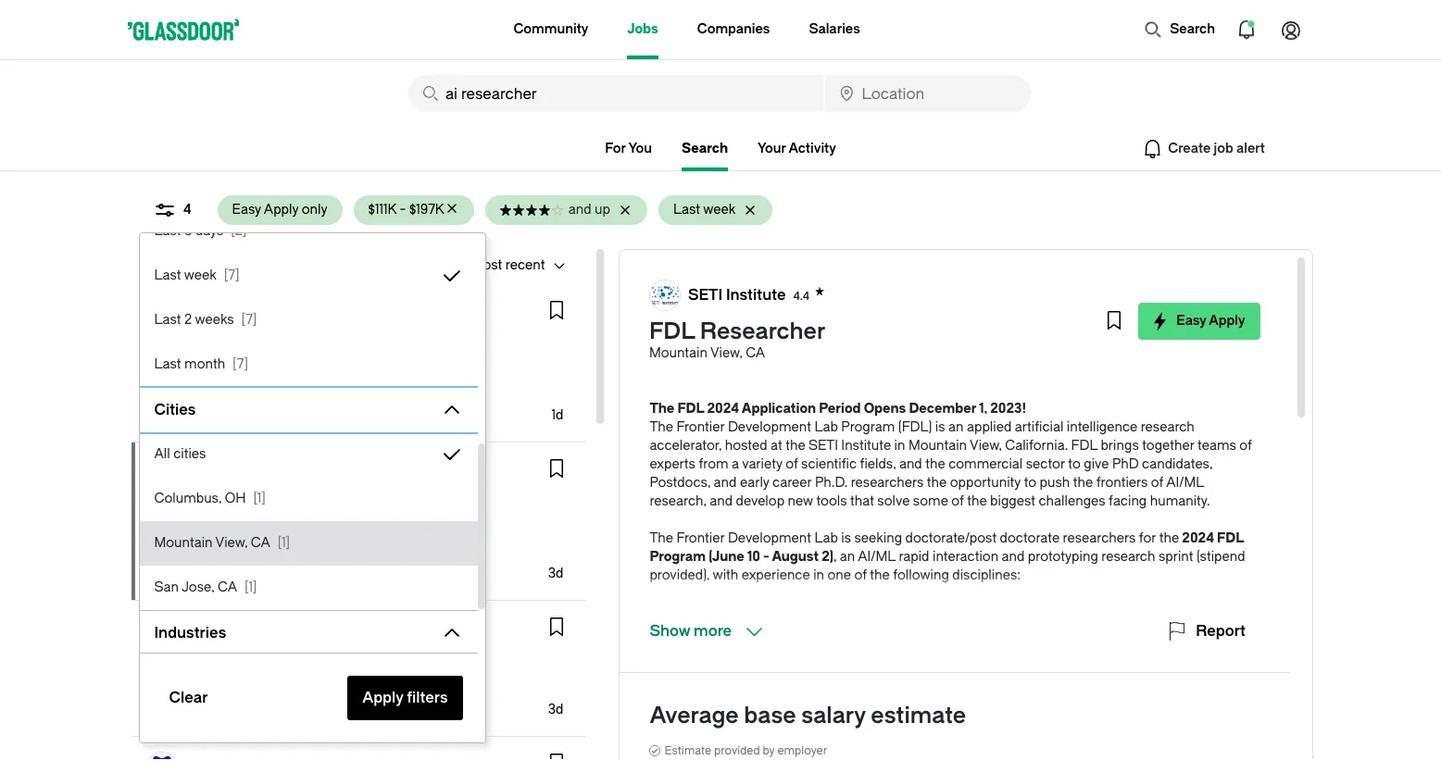 Task type: locate. For each thing, give the bounding box(es) containing it.
0 horizontal spatial ai/ml
[[858, 549, 896, 565]]

0 vertical spatial 3d
[[548, 566, 564, 582]]

1 vertical spatial research
[[1102, 549, 1156, 565]]

researchers up "prototyping"
[[1063, 531, 1136, 547]]

[7] right month
[[233, 357, 249, 372]]

in
[[271, 258, 282, 273], [895, 438, 906, 454], [814, 568, 825, 584]]

2 none field from the left
[[825, 75, 1031, 112]]

1 horizontal spatial seti institute logo image
[[651, 281, 680, 310]]

1 vertical spatial [1]
[[278, 536, 291, 551]]

is down december
[[936, 420, 946, 436]]

opportunity
[[950, 475, 1021, 491]]

0 vertical spatial -
[[400, 202, 406, 218]]

seti institute logo image inside the jobs list element
[[147, 459, 177, 488]]

1 horizontal spatial institute
[[842, 438, 892, 454]]

zifo
[[185, 622, 213, 640]]

- right 10
[[764, 549, 770, 565]]

2 development from the top
[[728, 531, 812, 547]]

0 vertical spatial week
[[703, 202, 736, 218]]

your activity
[[758, 141, 837, 157]]

1 vertical spatial program
[[650, 549, 706, 565]]

of right some
[[952, 494, 964, 510]]

easy apply inside easy apply button
[[1178, 313, 1246, 329]]

2024 up 'sprint'
[[1183, 531, 1215, 547]]

none field search location
[[825, 75, 1031, 112]]

facing
[[1109, 494, 1147, 510]]

2 the from the top
[[650, 420, 674, 436]]

,
[[834, 549, 837, 565]]

mountain view, ca [1]
[[155, 536, 291, 551]]

companies link
[[698, 0, 770, 59]]

lab up 2)
[[815, 531, 838, 547]]

(employer inside united states $130k - $160k (employer est.)
[[236, 387, 298, 403]]

0 horizontal spatial researchers
[[851, 475, 924, 491]]

california.
[[1006, 438, 1068, 454]]

provided),
[[650, 568, 710, 584]]

week inside popup button
[[703, 202, 736, 218]]

week inside date posted list box
[[185, 268, 217, 284]]

10
[[748, 549, 761, 565]]

1 horizontal spatial program
[[842, 420, 895, 436]]

[1] right the "jose,"
[[245, 580, 257, 596]]

cities list box
[[140, 433, 478, 611]]

1 vertical spatial -
[[186, 387, 192, 403]]

and inside , an ai/ml rapid interaction and prototyping research sprint (stipend provided), with experience in one of the following disciplines:
[[1002, 549, 1025, 565]]

from
[[699, 457, 729, 473]]

0 vertical spatial an
[[949, 420, 964, 436]]

jobs
[[242, 258, 268, 273]]

1 horizontal spatial search
[[1171, 21, 1216, 37]]

easy inside easy apply button
[[1178, 313, 1207, 329]]

0 horizontal spatial none field
[[409, 75, 823, 112]]

2 vertical spatial in
[[814, 568, 825, 584]]

2 lab from the top
[[815, 531, 838, 547]]

1 vertical spatial to
[[1025, 475, 1037, 491]]

0 vertical spatial development
[[728, 420, 812, 436]]

1 vertical spatial ai/ml
[[858, 549, 896, 565]]

lab inside the fdl 2024 application period opens december 1, 2023! the frontier development lab program (fdl) is an applied artificial intelligence research accelerator, hosted at the seti institute in mountain view, california. fdl brings together teams of experts from a variety of scientific fields, and the commercial sector to give phd candidates, postdocs, and early career ph.d. researchers the opportunity to push the frontiers of ai/ml research, and develop new tools that solve some of the biggest challenges facing humanity.
[[815, 420, 838, 436]]

None field
[[409, 75, 823, 112], [825, 75, 1031, 112]]

1 vertical spatial frontier
[[677, 531, 725, 547]]

1 vertical spatial 2024
[[1183, 531, 1215, 547]]

2024 fdl program (june 10 - august 2)
[[650, 531, 1245, 565]]

disciplines:
[[953, 568, 1021, 584]]

last down search link
[[674, 202, 701, 218]]

1 vertical spatial states
[[190, 365, 230, 381]]

2 horizontal spatial in
[[895, 438, 906, 454]]

2 vertical spatial [1]
[[245, 580, 257, 596]]

the fdl 2024 application period opens december 1, 2023! the frontier development lab program (fdl) is an applied artificial intelligence research accelerator, hosted at the seti institute in mountain view, california. fdl brings together teams of experts from a variety of scientific fields, and the commercial sector to give phd candidates, postdocs, and early career ph.d. researchers the opportunity to push the frontiers of ai/ml research, and develop new tools that solve some of the biggest challenges facing humanity.
[[650, 401, 1253, 510]]

1 vertical spatial 3d
[[548, 702, 564, 718]]

last for last month [7]
[[155, 357, 182, 372]]

frontier up (june
[[677, 531, 725, 547]]

an inside , an ai/ml rapid interaction and prototyping research sprint (stipend provided), with experience in one of the following disciplines:
[[840, 549, 855, 565]]

remote
[[146, 682, 196, 698]]

mountain down (fdl)
[[909, 438, 967, 454]]

[7] right weeks
[[242, 312, 258, 328]]

(employer inside mountain view, ca $10k (employer est.)
[[179, 546, 241, 562]]

research inside the fdl 2024 application period opens december 1, 2023! the frontier development lab program (fdl) is an applied artificial intelligence research accelerator, hosted at the seti institute in mountain view, california. fdl brings together teams of experts from a variety of scientific fields, and the commercial sector to give phd candidates, postdocs, and early career ph.d. researchers the opportunity to push the frontiers of ai/ml research, and develop new tools that solve some of the biggest challenges facing humanity.
[[1141, 420, 1195, 436]]

0 vertical spatial search
[[1171, 21, 1216, 37]]

0 horizontal spatial 2024
[[707, 401, 740, 417]]

frontier inside the fdl 2024 application period opens december 1, 2023! the frontier development lab program (fdl) is an applied artificial intelligence research accelerator, hosted at the seti institute in mountain view, california. fdl brings together teams of experts from a variety of scientific fields, and the commercial sector to give phd candidates, postdocs, and early career ph.d. researchers the opportunity to push the frontiers of ai/ml research, and develop new tools that solve some of the biggest challenges facing humanity.
[[677, 420, 725, 436]]

kudu dynamics
[[185, 305, 299, 323]]

2 horizontal spatial -
[[764, 549, 770, 565]]

est.) up all cities button
[[301, 387, 327, 403]]

fdl up give
[[1072, 438, 1098, 454]]

3
[[185, 223, 193, 239]]

- right $130k
[[186, 387, 192, 403]]

1,
[[980, 401, 988, 417]]

ca down oh
[[243, 524, 262, 539]]

2 3d from the top
[[548, 702, 564, 718]]

view, inside cities list box
[[216, 536, 248, 551]]

last for last 2 weeks [7]
[[155, 312, 182, 328]]

seti up scientific
[[809, 438, 838, 454]]

2 vertical spatial -
[[764, 549, 770, 565]]

all cities button
[[140, 433, 478, 477]]

$160k
[[195, 387, 232, 403]]

search button
[[1135, 11, 1225, 48]]

0 horizontal spatial states
[[190, 365, 230, 381]]

[7] left jobs on the top left of page
[[224, 268, 240, 284]]

mountain
[[650, 346, 708, 361], [909, 438, 967, 454], [146, 524, 205, 539], [155, 536, 213, 551]]

following
[[894, 568, 950, 584]]

ai/ml up the humanity.
[[1167, 475, 1205, 491]]

of up career
[[786, 457, 798, 473]]

the
[[786, 438, 806, 454], [926, 457, 946, 473], [927, 475, 947, 491], [1074, 475, 1094, 491], [968, 494, 987, 510], [1160, 531, 1180, 547], [870, 568, 890, 584]]

2 vertical spatial [7]
[[233, 357, 249, 372]]

3d for remote
[[548, 702, 564, 718]]

easy inside easy apply only button
[[232, 202, 261, 218]]

0 vertical spatial est.)
[[301, 387, 327, 403]]

est.) down oh
[[244, 546, 270, 562]]

united up $130k
[[146, 365, 187, 381]]

1 vertical spatial seti
[[809, 438, 838, 454]]

0 vertical spatial seti institute logo image
[[651, 281, 680, 310]]

oh
[[225, 491, 246, 507]]

2024 inside 2024 fdl program (june 10 - august 2)
[[1183, 531, 1215, 547]]

[1] right mountain view, ca $10k (employer est.)
[[278, 536, 291, 551]]

lab down period
[[815, 420, 838, 436]]

2024 up the hosted
[[707, 401, 740, 417]]

$130k
[[146, 387, 183, 403]]

1 horizontal spatial -
[[400, 202, 406, 218]]

frontier up accelerator,
[[677, 420, 725, 436]]

last left 3
[[155, 223, 182, 239]]

3d
[[548, 566, 564, 582], [548, 702, 564, 718]]

ca down columbus, oh [1]
[[251, 536, 271, 551]]

1 vertical spatial week
[[185, 268, 217, 284]]

columbus,
[[155, 491, 222, 507]]

week down search link
[[703, 202, 736, 218]]

- inside united states $130k - $160k (employer est.)
[[186, 387, 192, 403]]

cities
[[155, 401, 196, 419]]

0 horizontal spatial institute
[[727, 286, 787, 303]]

doctorate/post
[[906, 531, 997, 547]]

3 the from the top
[[650, 531, 674, 547]]

of right one on the right of page
[[855, 568, 867, 584]]

last right 6
[[155, 268, 182, 284]]

1 none field from the left
[[409, 75, 823, 112]]

0 horizontal spatial seti institute logo image
[[147, 459, 177, 488]]

states down $111k at the top left
[[329, 258, 369, 273]]

and up button
[[485, 196, 611, 225]]

week for last week [7]
[[185, 268, 217, 284]]

(employer up san jose, ca [1]
[[179, 546, 241, 562]]

0 vertical spatial (employer
[[236, 387, 298, 403]]

development up at
[[728, 420, 812, 436]]

you
[[629, 141, 652, 157]]

mountain down seti institute
[[650, 346, 708, 361]]

researchers inside the fdl 2024 application period opens december 1, 2023! the frontier development lab program (fdl) is an applied artificial intelligence research accelerator, hosted at the seti institute in mountain view, california. fdl brings together teams of experts from a variety of scientific fields, and the commercial sector to give phd candidates, postdocs, and early career ph.d. researchers the opportunity to push the frontiers of ai/ml research, and develop new tools that solve some of the biggest challenges facing humanity.
[[851, 475, 924, 491]]

1 horizontal spatial to
[[1069, 457, 1081, 473]]

0 vertical spatial in
[[271, 258, 282, 273]]

show
[[650, 623, 691, 640]]

1 horizontal spatial est.)
[[301, 387, 327, 403]]

august
[[772, 549, 819, 565]]

program up provided),
[[650, 549, 706, 565]]

institute
[[727, 286, 787, 303], [842, 438, 892, 454]]

show more
[[650, 623, 732, 640]]

ai/ml down seeking on the bottom right of page
[[858, 549, 896, 565]]

is inside the fdl 2024 application period opens december 1, 2023! the frontier development lab program (fdl) is an applied artificial intelligence research accelerator, hosted at the seti institute in mountain view, california. fdl brings together teams of experts from a variety of scientific fields, and the commercial sector to give phd candidates, postdocs, and early career ph.d. researchers the opportunity to push the frontiers of ai/ml research, and develop new tools that solve some of the biggest challenges facing humanity.
[[936, 420, 946, 436]]

, an ai/ml rapid interaction and prototyping research sprint (stipend provided), with experience in one of the following disciplines:
[[650, 549, 1246, 584]]

states up $160k at the bottom of page
[[190, 365, 230, 381]]

1 frontier from the top
[[677, 420, 725, 436]]

and
[[569, 202, 592, 218], [900, 457, 923, 473], [714, 475, 737, 491], [710, 494, 733, 510], [1002, 549, 1025, 565]]

0 vertical spatial lab
[[815, 420, 838, 436]]

2 vertical spatial the
[[650, 531, 674, 547]]

1 vertical spatial the
[[650, 420, 674, 436]]

Search keyword field
[[409, 75, 823, 112]]

and down a
[[714, 475, 737, 491]]

0 horizontal spatial -
[[186, 387, 192, 403]]

1 vertical spatial seti institute logo image
[[147, 459, 177, 488]]

last inside popup button
[[674, 202, 701, 218]]

ca down researcher
[[747, 346, 766, 361]]

the
[[650, 401, 675, 417], [650, 420, 674, 436], [650, 531, 674, 547]]

1 horizontal spatial 2024
[[1183, 531, 1215, 547]]

1 lab from the top
[[815, 420, 838, 436]]

lab
[[815, 420, 838, 436], [815, 531, 838, 547]]

seti institute logo image left seti institute
[[651, 281, 680, 310]]

1 vertical spatial development
[[728, 531, 812, 547]]

institute inside the fdl 2024 application period opens december 1, 2023! the frontier development lab program (fdl) is an applied artificial intelligence research accelerator, hosted at the seti institute in mountain view, california. fdl brings together teams of experts from a variety of scientific fields, and the commercial sector to give phd candidates, postdocs, and early career ph.d. researchers the opportunity to push the frontiers of ai/ml research, and develop new tools that solve some of the biggest challenges facing humanity.
[[842, 438, 892, 454]]

the frontier development lab is seeking doctorate/post doctorate researchers for the
[[650, 531, 1180, 547]]

apply inside remote easy apply
[[188, 706, 218, 719]]

an right the ,
[[840, 549, 855, 565]]

for
[[605, 141, 626, 157]]

last left 2
[[155, 312, 182, 328]]

[1] right oh
[[254, 491, 266, 507]]

1 vertical spatial institute
[[842, 438, 892, 454]]

to down sector
[[1025, 475, 1037, 491]]

seeking
[[855, 531, 903, 547]]

teams
[[1198, 438, 1237, 454]]

fdl inside fdl researcher mountain view, ca
[[650, 319, 696, 345]]

0 vertical spatial researchers
[[851, 475, 924, 491]]

ca inside mountain view, ca $10k (employer est.)
[[243, 524, 262, 539]]

0 vertical spatial is
[[936, 420, 946, 436]]

of right teams
[[1240, 438, 1253, 454]]

opens
[[864, 401, 907, 417]]

2 vertical spatial easy apply
[[161, 570, 218, 583]]

1 horizontal spatial is
[[936, 420, 946, 436]]

seti institute logo image up columbus,
[[147, 459, 177, 488]]

kudu dynamics logo image
[[147, 300, 177, 330]]

1 horizontal spatial ai/ml
[[1167, 475, 1205, 491]]

0 vertical spatial ai/ml
[[1167, 475, 1205, 491]]

most
[[471, 258, 503, 273]]

0 vertical spatial the
[[650, 401, 675, 417]]

1 vertical spatial is
[[842, 531, 852, 547]]

0 horizontal spatial program
[[650, 549, 706, 565]]

in inside , an ai/ml rapid interaction and prototyping research sprint (stipend provided), with experience in one of the following disciplines:
[[814, 568, 825, 584]]

0 vertical spatial frontier
[[677, 420, 725, 436]]

mountain inside cities list box
[[155, 536, 213, 551]]

1 vertical spatial easy apply
[[161, 411, 218, 424]]

0 vertical spatial research
[[1141, 420, 1195, 436]]

0 vertical spatial seti
[[689, 286, 723, 303]]

artificial
[[1015, 420, 1064, 436]]

2)
[[822, 549, 834, 565]]

ca right the "jose,"
[[218, 580, 238, 596]]

is left seeking on the bottom right of page
[[842, 531, 852, 547]]

1 vertical spatial lab
[[815, 531, 838, 547]]

research down "for"
[[1102, 549, 1156, 565]]

fdl down seti institute
[[650, 319, 696, 345]]

united right jobs on the top left of page
[[286, 258, 326, 273]]

and right 'fields,'
[[900, 457, 923, 473]]

1 vertical spatial in
[[895, 438, 906, 454]]

1 vertical spatial an
[[840, 549, 855, 565]]

1 horizontal spatial in
[[814, 568, 825, 584]]

0 vertical spatial states
[[329, 258, 369, 273]]

1 horizontal spatial none field
[[825, 75, 1031, 112]]

jose,
[[182, 580, 215, 596]]

ca for san jose, ca [1]
[[218, 580, 238, 596]]

industries
[[155, 625, 227, 642]]

1d
[[552, 408, 564, 423]]

0 vertical spatial program
[[842, 420, 895, 436]]

1 3d from the top
[[548, 566, 564, 582]]

development up 10
[[728, 531, 812, 547]]

dynamics
[[227, 305, 299, 323]]

in down (fdl)
[[895, 438, 906, 454]]

1 vertical spatial est.)
[[244, 546, 270, 562]]

kudu
[[185, 305, 224, 323]]

[7] for last month [7]
[[233, 357, 249, 372]]

and left up
[[569, 202, 592, 218]]

0 vertical spatial 2024
[[707, 401, 740, 417]]

program inside 2024 fdl program (june 10 - august 2)
[[650, 549, 706, 565]]

ai/ml inside the fdl 2024 application period opens december 1, 2023! the frontier development lab program (fdl) is an applied artificial intelligence research accelerator, hosted at the seti institute in mountain view, california. fdl brings together teams of experts from a variety of scientific fields, and the commercial sector to give phd candidates, postdocs, and early career ph.d. researchers the opportunity to push the frontiers of ai/ml research, and develop new tools that solve some of the biggest challenges facing humanity.
[[1167, 475, 1205, 491]]

mountain inside fdl researcher mountain view, ca
[[650, 346, 708, 361]]

community
[[514, 21, 589, 37]]

and down the doctorate
[[1002, 549, 1025, 565]]

of
[[1240, 438, 1253, 454], [786, 457, 798, 473], [1152, 475, 1164, 491], [952, 494, 964, 510], [855, 568, 867, 584]]

industries list box
[[140, 656, 478, 761]]

seti institute logo image
[[651, 281, 680, 310], [147, 459, 177, 488]]

researchers up solve
[[851, 475, 924, 491]]

1 the from the top
[[650, 401, 675, 417]]

institute up 'fields,'
[[842, 438, 892, 454]]

0 horizontal spatial search
[[682, 141, 728, 157]]

0 horizontal spatial est.)
[[244, 546, 270, 562]]

most recent
[[471, 258, 545, 273]]

states
[[329, 258, 369, 273], [190, 365, 230, 381]]

(employer right $160k at the bottom of page
[[236, 387, 298, 403]]

[1] for mountain view, ca [1]
[[278, 536, 291, 551]]

rapid
[[899, 549, 930, 565]]

0 horizontal spatial an
[[840, 549, 855, 565]]

0 horizontal spatial united
[[146, 365, 187, 381]]

the for the fdl 2024 application period opens december 1, 2023! the frontier development lab program (fdl) is an applied artificial intelligence research accelerator, hosted at the seti institute in mountain view, california. fdl brings together teams of experts from a variety of scientific fields, and the commercial sector to give phd candidates, postdocs, and early career ph.d. researchers the opportunity to push the frontiers of ai/ml research, and develop new tools that solve some of the biggest challenges facing humanity.
[[650, 401, 675, 417]]

fdl up (stipend
[[1218, 531, 1245, 547]]

0 horizontal spatial seti
[[689, 286, 723, 303]]

easy apply for 1d
[[161, 411, 218, 424]]

week up the kudu
[[185, 268, 217, 284]]

week for last week
[[703, 202, 736, 218]]

your activity link
[[758, 141, 837, 157]]

- right $111k at the top left
[[400, 202, 406, 218]]

0 vertical spatial [7]
[[224, 268, 240, 284]]

1 vertical spatial researchers
[[1063, 531, 1136, 547]]

1 vertical spatial (employer
[[179, 546, 241, 562]]

1 vertical spatial united
[[146, 365, 187, 381]]

0 vertical spatial easy apply
[[1178, 313, 1246, 329]]

united inside united states $130k - $160k (employer est.)
[[146, 365, 187, 381]]

0 horizontal spatial in
[[271, 258, 282, 273]]

last up $130k
[[155, 357, 182, 372]]

1 horizontal spatial week
[[703, 202, 736, 218]]

1 development from the top
[[728, 420, 812, 436]]

in down 2)
[[814, 568, 825, 584]]

[7]
[[224, 268, 240, 284], [242, 312, 258, 328], [233, 357, 249, 372]]

1 horizontal spatial united
[[286, 258, 326, 273]]

provided
[[714, 745, 760, 758]]

1 horizontal spatial seti
[[809, 438, 838, 454]]

program down opens in the right bottom of the page
[[842, 420, 895, 436]]

accelerator,
[[650, 438, 722, 454]]

development inside the fdl 2024 application period opens december 1, 2023! the frontier development lab program (fdl) is an applied artificial intelligence research accelerator, hosted at the seti institute in mountain view, california. fdl brings together teams of experts from a variety of scientific fields, and the commercial sector to give phd candidates, postdocs, and early career ph.d. researchers the opportunity to push the frontiers of ai/ml research, and develop new tools that solve some of the biggest challenges facing humanity.
[[728, 420, 812, 436]]

2 frontier from the top
[[677, 531, 725, 547]]

mountain down columbus,
[[155, 536, 213, 551]]

research up together
[[1141, 420, 1195, 436]]

0 horizontal spatial week
[[185, 268, 217, 284]]

last month [7]
[[155, 357, 249, 372]]

to left give
[[1069, 457, 1081, 473]]

an down december
[[949, 420, 964, 436]]

mountain up "$10k"
[[146, 524, 205, 539]]

hosted
[[725, 438, 768, 454]]

cities
[[174, 447, 207, 462]]

seti up fdl researcher mountain view, ca
[[689, 286, 723, 303]]

1 horizontal spatial an
[[949, 420, 964, 436]]

easy apply button
[[1140, 303, 1261, 340]]

1 vertical spatial search
[[682, 141, 728, 157]]

institute up researcher
[[727, 286, 787, 303]]

2
[[185, 312, 193, 328]]

in right jobs on the top left of page
[[271, 258, 282, 273]]



Task type: describe. For each thing, give the bounding box(es) containing it.
salaries link
[[809, 0, 861, 59]]

solve
[[878, 494, 910, 510]]

some
[[914, 494, 949, 510]]

salaries
[[809, 21, 861, 37]]

days
[[196, 223, 224, 239]]

Search location field
[[825, 75, 1031, 112]]

cities button
[[140, 396, 434, 425]]

average base salary estimate
[[650, 703, 967, 729]]

seti institute
[[689, 286, 787, 303]]

of inside , an ai/ml rapid interaction and prototyping research sprint (stipend provided), with experience in one of the following disciplines:
[[855, 568, 867, 584]]

research,
[[650, 494, 707, 510]]

industries button
[[140, 619, 434, 649]]

applied
[[967, 420, 1012, 436]]

$197k
[[409, 202, 445, 218]]

interaction
[[933, 549, 999, 565]]

6
[[146, 258, 154, 273]]

seti inside the fdl 2024 application period opens december 1, 2023! the frontier development lab program (fdl) is an applied artificial intelligence research accelerator, hosted at the seti institute in mountain view, california. fdl brings together teams of experts from a variety of scientific fields, and the commercial sector to give phd candidates, postdocs, and early career ph.d. researchers the opportunity to push the frontiers of ai/ml research, and develop new tools that solve some of the biggest challenges facing humanity.
[[809, 438, 838, 454]]

(fdl)
[[899, 420, 933, 436]]

variety
[[742, 457, 783, 473]]

fdl up accelerator,
[[678, 401, 705, 417]]

0 horizontal spatial to
[[1025, 475, 1037, 491]]

- inside 2024 fdl program (june 10 - august 2)
[[764, 549, 770, 565]]

jobs link
[[628, 0, 659, 59]]

1 horizontal spatial states
[[329, 258, 369, 273]]

4
[[183, 202, 191, 218]]

0 vertical spatial to
[[1069, 457, 1081, 473]]

fields,
[[860, 457, 896, 473]]

states inside united states $130k - $160k (employer est.)
[[190, 365, 230, 381]]

apply inside button
[[1210, 313, 1246, 329]]

develop
[[736, 494, 785, 510]]

an inside the fdl 2024 application period opens december 1, 2023! the frontier development lab program (fdl) is an applied artificial intelligence research accelerator, hosted at the seti institute in mountain view, california. fdl brings together teams of experts from a variety of scientific fields, and the commercial sector to give phd candidates, postdocs, and early career ph.d. researchers the opportunity to push the frontiers of ai/ml research, and develop new tools that solve some of the biggest challenges facing humanity.
[[949, 420, 964, 436]]

$10k
[[146, 546, 176, 562]]

tools
[[817, 494, 847, 510]]

in inside the fdl 2024 application period opens december 1, 2023! the frontier development lab program (fdl) is an applied artificial intelligence research accelerator, hosted at the seti institute in mountain view, california. fdl brings together teams of experts from a variety of scientific fields, and the commercial sector to give phd candidates, postdocs, and early career ph.d. researchers the opportunity to push the frontiers of ai/ml research, and develop new tools that solve some of the biggest challenges facing humanity.
[[895, 438, 906, 454]]

more
[[694, 623, 732, 640]]

all cities
[[155, 447, 207, 462]]

1 vertical spatial [7]
[[242, 312, 258, 328]]

est.) inside mountain view, ca $10k (employer est.)
[[244, 546, 270, 562]]

ai
[[157, 258, 170, 273]]

ca for mountain view, ca $10k (employer est.)
[[243, 524, 262, 539]]

candidates,
[[1143, 457, 1213, 473]]

together
[[1143, 438, 1195, 454]]

fdl researcher mountain view, ca
[[650, 319, 826, 361]]

$111k
[[368, 202, 397, 218]]

$111k - $197k
[[368, 202, 445, 218]]

that
[[851, 494, 875, 510]]

with
[[713, 568, 739, 584]]

4 button
[[139, 196, 206, 225]]

view, inside fdl researcher mountain view, ca
[[711, 346, 743, 361]]

view, inside the fdl 2024 application period opens december 1, 2023! the frontier development lab program (fdl) is an applied artificial intelligence research accelerator, hosted at the seti institute in mountain view, california. fdl brings together teams of experts from a variety of scientific fields, and the commercial sector to give phd candidates, postdocs, and early career ph.d. researchers the opportunity to push the frontiers of ai/ml research, and develop new tools that solve some of the biggest challenges facing humanity.
[[970, 438, 1002, 454]]

fdl inside 2024 fdl program (june 10 - august 2)
[[1218, 531, 1245, 547]]

ca for mountain view, ca [1]
[[251, 536, 271, 551]]

ca inside fdl researcher mountain view, ca
[[747, 346, 766, 361]]

ai/ml inside , an ai/ml rapid interaction and prototyping research sprint (stipend provided), with experience in one of the following disciplines:
[[858, 549, 896, 565]]

[1] for san jose, ca [1]
[[245, 580, 257, 596]]

last 2 weeks [7]
[[155, 312, 258, 328]]

report button
[[1167, 621, 1246, 643]]

(june
[[709, 549, 745, 565]]

remote easy apply
[[146, 682, 218, 719]]

search inside button
[[1171, 21, 1216, 37]]

0 horizontal spatial is
[[842, 531, 852, 547]]

mountain inside the fdl 2024 application period opens december 1, 2023! the frontier development lab program (fdl) is an applied artificial intelligence research accelerator, hosted at the seti institute in mountain view, california. fdl brings together teams of experts from a variety of scientific fields, and the commercial sector to give phd candidates, postdocs, and early career ph.d. researchers the opportunity to push the frontiers of ai/ml research, and develop new tools that solve some of the biggest challenges facing humanity.
[[909, 438, 967, 454]]

0 vertical spatial [1]
[[254, 491, 266, 507]]

zifo 4.2
[[185, 622, 237, 640]]

postdocs,
[[650, 475, 711, 491]]

a
[[732, 457, 739, 473]]

jobs
[[628, 21, 659, 37]]

0 vertical spatial united
[[286, 258, 326, 273]]

most recent button
[[457, 251, 545, 281]]

last for last week
[[674, 202, 701, 218]]

[2]
[[231, 223, 247, 239]]

period
[[819, 401, 861, 417]]

and up
[[569, 202, 611, 218]]

sprint
[[1159, 549, 1194, 565]]

career
[[773, 475, 812, 491]]

date posted list box
[[140, 120, 478, 387]]

early
[[740, 475, 770, 491]]

search link
[[682, 141, 728, 171]]

easy apply only button
[[217, 196, 342, 225]]

of down "candidates,"
[[1152, 475, 1164, 491]]

easy apply for 3d
[[161, 570, 218, 583]]

[7] for last week [7]
[[224, 268, 240, 284]]

easy inside remote easy apply
[[161, 706, 186, 719]]

and down from
[[710, 494, 733, 510]]

ph.d.
[[815, 475, 848, 491]]

new
[[788, 494, 814, 510]]

frontiers
[[1097, 475, 1148, 491]]

recent
[[506, 258, 545, 273]]

last 3 days [2]
[[155, 223, 247, 239]]

jobs list element
[[132, 284, 586, 761]]

research inside , an ai/ml rapid interaction and prototyping research sprint (stipend provided), with experience in one of the following disciplines:
[[1102, 549, 1156, 565]]

san
[[155, 580, 179, 596]]

base
[[744, 703, 797, 729]]

(stipend
[[1197, 549, 1246, 565]]

brings
[[1101, 438, 1140, 454]]

the for the frontier development lab is seeking doctorate/post doctorate researchers for the
[[650, 531, 674, 547]]

last for last 3 days [2]
[[155, 223, 182, 239]]

for you link
[[605, 141, 652, 157]]

last for last week [7]
[[155, 268, 182, 284]]

none field search keyword
[[409, 75, 823, 112]]

push
[[1040, 475, 1070, 491]]

3d for mountain view, ca
[[548, 566, 564, 582]]

challenges
[[1039, 494, 1106, 510]]

- inside popup button
[[400, 202, 406, 218]]

last week [7]
[[155, 268, 240, 284]]

0 vertical spatial institute
[[727, 286, 787, 303]]

humanity.
[[1151, 494, 1211, 510]]

mountain inside mountain view, ca $10k (employer est.)
[[146, 524, 205, 539]]

the inside , an ai/ml rapid interaction and prototyping research sprint (stipend provided), with experience in one of the following disciplines:
[[870, 568, 890, 584]]

phd
[[1113, 457, 1139, 473]]

zifo logo image
[[147, 617, 177, 647]]

columbus, oh [1]
[[155, 491, 266, 507]]

estimate
[[871, 703, 967, 729]]

last week button
[[659, 196, 736, 225]]

2023!
[[991, 401, 1027, 417]]

show more button
[[650, 621, 766, 643]]

1 horizontal spatial researchers
[[1063, 531, 1136, 547]]

easy apply only
[[232, 202, 328, 218]]

experts
[[650, 457, 696, 473]]

and inside popup button
[[569, 202, 592, 218]]

for
[[1140, 531, 1157, 547]]

6 ai researcher jobs in united states
[[146, 258, 369, 273]]

only
[[302, 202, 328, 218]]

apply inside button
[[264, 202, 299, 218]]

est.) inside united states $130k - $160k (employer est.)
[[301, 387, 327, 403]]

view, inside mountain view, ca $10k (employer est.)
[[208, 524, 240, 539]]

san jose, ca [1]
[[155, 580, 257, 596]]

2024 inside the fdl 2024 application period opens december 1, 2023! the frontier development lab program (fdl) is an applied artificial intelligence research accelerator, hosted at the seti institute in mountain view, california. fdl brings together teams of experts from a variety of scientific fields, and the commercial sector to give phd candidates, postdocs, and early career ph.d. researchers the opportunity to push the frontiers of ai/ml research, and develop new tools that solve some of the biggest challenges facing humanity.
[[707, 401, 740, 417]]

sector
[[1026, 457, 1065, 473]]

program inside the fdl 2024 application period opens december 1, 2023! the frontier development lab program (fdl) is an applied artificial intelligence research accelerator, hosted at the seti institute in mountain view, california. fdl brings together teams of experts from a variety of scientific fields, and the commercial sector to give phd candidates, postdocs, and early career ph.d. researchers the opportunity to push the frontiers of ai/ml research, and develop new tools that solve some of the biggest challenges facing humanity.
[[842, 420, 895, 436]]

employer
[[778, 745, 828, 758]]

your
[[758, 141, 786, 157]]



Task type: vqa. For each thing, say whether or not it's contained in the screenshot.
"In" to the right
yes



